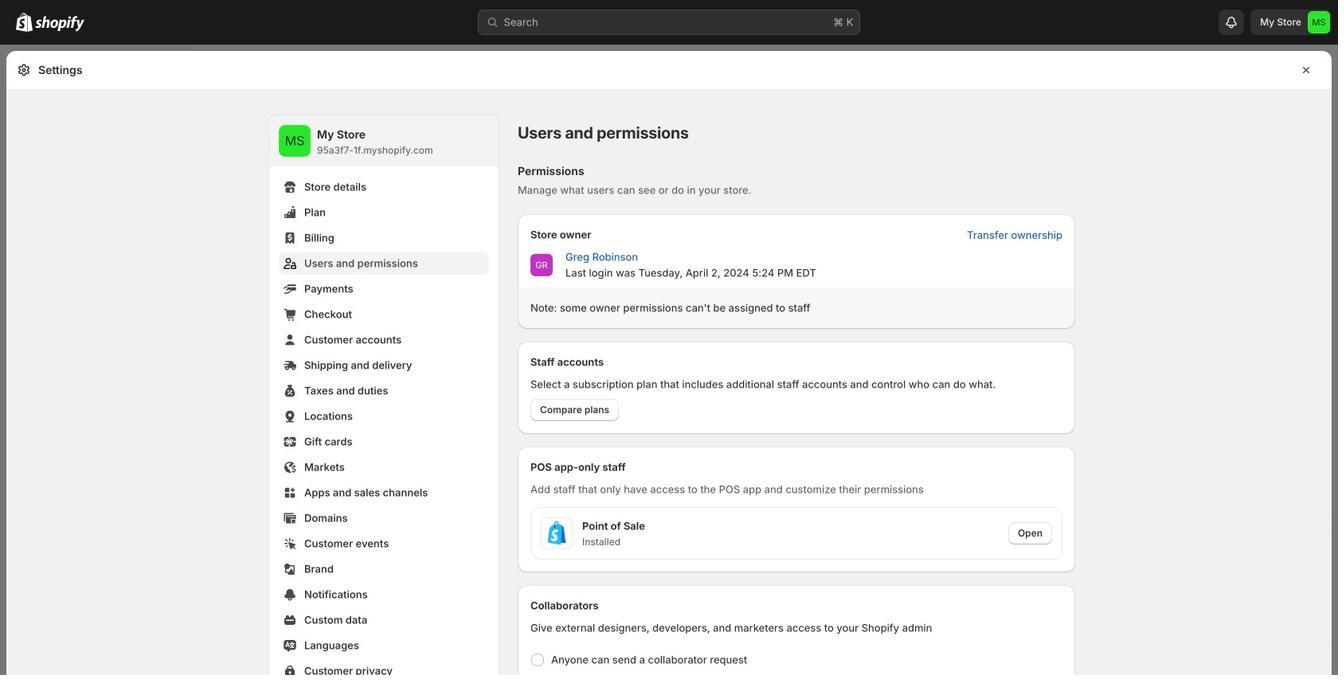 Task type: vqa. For each thing, say whether or not it's contained in the screenshot.
online store image
no



Task type: describe. For each thing, give the bounding box(es) containing it.
avatar with initials g r image
[[531, 254, 553, 276]]

shopify image
[[35, 16, 84, 32]]

shopify image
[[16, 13, 33, 32]]

settings dialog
[[6, 51, 1332, 676]]

shop settings menu element
[[269, 116, 499, 676]]



Task type: locate. For each thing, give the bounding box(es) containing it.
1 horizontal spatial my store image
[[1308, 11, 1331, 33]]

my store image inside the shop settings menu "element"
[[279, 125, 311, 157]]

1 vertical spatial my store image
[[279, 125, 311, 157]]

0 vertical spatial my store image
[[1308, 11, 1331, 33]]

0 horizontal spatial my store image
[[279, 125, 311, 157]]

my store image
[[1308, 11, 1331, 33], [279, 125, 311, 157]]



